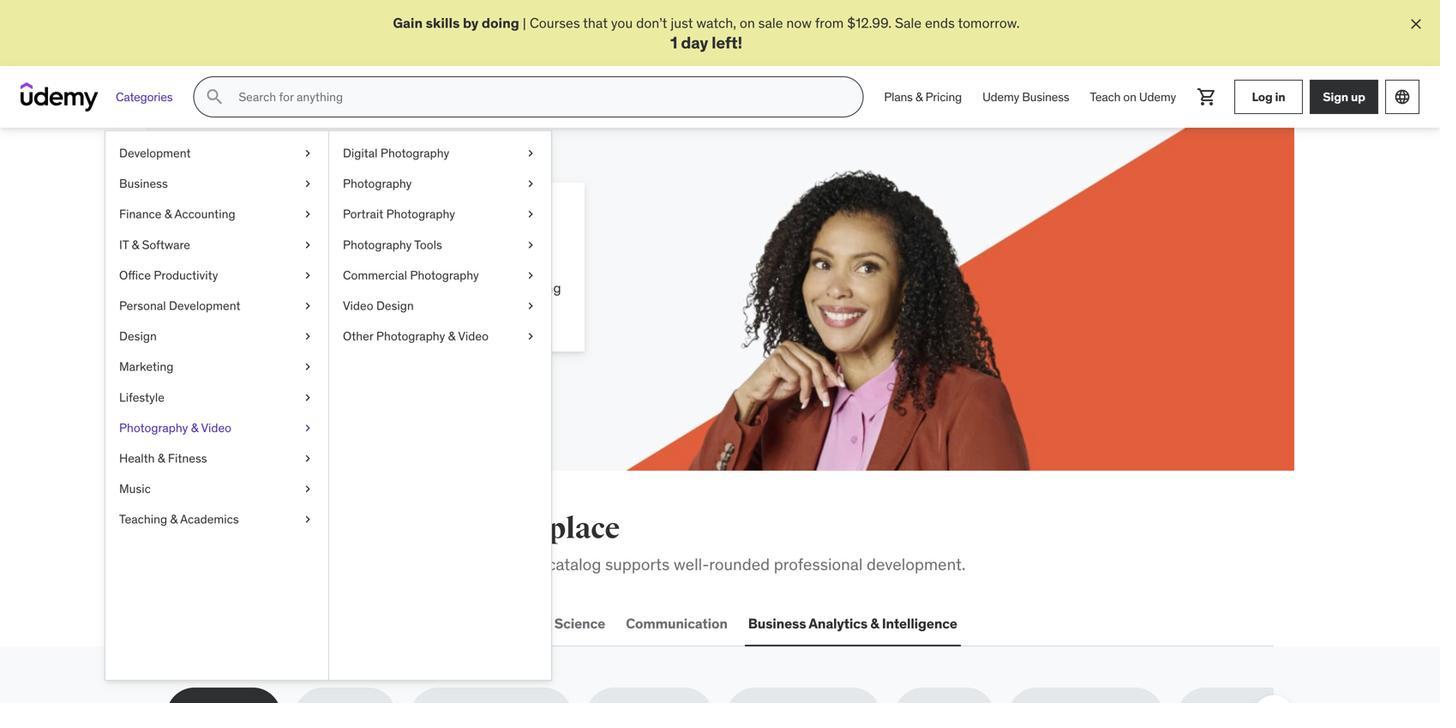 Task type: vqa. For each thing, say whether or not it's contained in the screenshot.
blog
no



Task type: describe. For each thing, give the bounding box(es) containing it.
starting
[[514, 279, 561, 297]]

office productivity link
[[105, 260, 328, 291]]

courses for doing
[[530, 14, 580, 32]]

it for it & software
[[119, 237, 129, 252]]

personal development link
[[105, 291, 328, 321]]

1 horizontal spatial skills
[[339, 554, 376, 575]]

portrait
[[343, 207, 383, 222]]

one
[[495, 511, 544, 547]]

& for accounting
[[164, 207, 172, 222]]

topics,
[[468, 554, 516, 575]]

just
[[671, 14, 693, 32]]

photography up "health & fitness"
[[119, 420, 188, 436]]

digital photography link
[[329, 138, 551, 169]]

communication button
[[623, 603, 731, 645]]

commercial photography
[[343, 268, 479, 283]]

business for business analytics & intelligence
[[748, 615, 806, 632]]

learn,
[[228, 203, 317, 238]]

business link
[[105, 169, 328, 199]]

xsmall image for development
[[301, 145, 315, 162]]

digital
[[343, 145, 378, 161]]

gain skills by doing | courses that you don't just watch, on sale now from $12.99. sale ends tomorrow. 1 day left!
[[393, 14, 1020, 53]]

design link
[[105, 321, 328, 352]]

2 horizontal spatial in
[[1275, 89, 1286, 104]]

day
[[681, 32, 708, 53]]

xsmall image for personal development
[[301, 298, 315, 314]]

place
[[549, 511, 620, 547]]

software
[[142, 237, 190, 252]]

Search for anything text field
[[235, 82, 842, 112]]

2 horizontal spatial video
[[458, 329, 489, 344]]

in inside all the skills you need in one place from critical workplace skills to technical topics, our catalog supports well-rounded professional development.
[[463, 511, 490, 547]]

from
[[815, 14, 844, 32]]

journey,
[[462, 279, 510, 297]]

xsmall image for business
[[301, 176, 315, 192]]

0 vertical spatial video
[[343, 298, 373, 314]]

& for academics
[[170, 512, 178, 527]]

1 horizontal spatial design
[[376, 298, 414, 314]]

photography link
[[329, 169, 551, 199]]

finance & accounting
[[119, 207, 235, 222]]

up
[[1351, 89, 1366, 104]]

1
[[670, 32, 678, 53]]

data science
[[521, 615, 605, 632]]

succeed
[[444, 203, 551, 238]]

photography tools
[[343, 237, 442, 252]]

teach on udemy
[[1090, 89, 1176, 105]]

development link
[[105, 138, 328, 169]]

0 vertical spatial business
[[1022, 89, 1070, 105]]

courses for (and
[[228, 279, 278, 297]]

& down video design link
[[448, 329, 456, 344]]

ends for |
[[925, 14, 955, 32]]

video design link
[[329, 291, 551, 321]]

it & software
[[119, 237, 190, 252]]

ends for save)
[[321, 298, 351, 316]]

from
[[166, 554, 204, 575]]

finance & accounting link
[[105, 199, 328, 230]]

pricing
[[926, 89, 962, 105]]

tools
[[414, 237, 442, 252]]

gain
[[393, 14, 423, 32]]

1 vertical spatial development
[[169, 298, 241, 314]]

0 vertical spatial development
[[119, 145, 191, 161]]

commercial
[[343, 268, 407, 283]]

xsmall image for photography & video
[[301, 420, 315, 437]]

sign
[[1323, 89, 1349, 104]]

office
[[119, 268, 151, 283]]

analytics
[[809, 615, 868, 632]]

xsmall image for portrait photography
[[524, 206, 538, 223]]

all the skills you need in one place from critical workplace skills to technical topics, our catalog supports well-rounded professional development.
[[166, 511, 966, 575]]

xsmall image for photography
[[524, 176, 538, 192]]

rounded
[[709, 554, 770, 575]]

accounting
[[174, 207, 235, 222]]

udemy business link
[[972, 76, 1080, 118]]

shopping cart with 0 items image
[[1197, 87, 1217, 107]]

other photography & video
[[343, 329, 489, 344]]

teach on udemy link
[[1080, 76, 1187, 118]]

at
[[228, 298, 240, 316]]

marketing link
[[105, 352, 328, 382]]

doing
[[482, 14, 519, 32]]

sale
[[759, 14, 783, 32]]

on inside gain skills by doing | courses that you don't just watch, on sale now from $12.99. sale ends tomorrow. 1 day left!
[[740, 14, 755, 32]]

learning
[[409, 279, 459, 297]]

xsmall image for design
[[301, 328, 315, 345]]

marketing
[[119, 359, 173, 375]]

by
[[463, 14, 479, 32]]

for
[[282, 279, 299, 297]]

xsmall image for video design
[[524, 298, 538, 314]]

lifestyle
[[119, 390, 165, 405]]

sign up link
[[1310, 80, 1379, 114]]

in inside learn, practice, succeed (and save) courses for every skill in your learning journey, starting at $12.99. sale ends tomorrow.
[[365, 279, 376, 297]]

music
[[119, 481, 151, 497]]

xsmall image for finance & accounting
[[301, 206, 315, 223]]

udemy image
[[21, 82, 99, 112]]

personal
[[119, 298, 166, 314]]

& for software
[[132, 237, 139, 252]]

office productivity
[[119, 268, 218, 283]]

$12.99. for |
[[847, 14, 892, 32]]

plans
[[884, 89, 913, 105]]

close image
[[1408, 15, 1425, 33]]

lifestyle link
[[105, 382, 328, 413]]



Task type: locate. For each thing, give the bounding box(es) containing it.
critical
[[208, 554, 257, 575]]

1 horizontal spatial $12.99.
[[847, 14, 892, 32]]

in up video design
[[365, 279, 376, 297]]

0 horizontal spatial it
[[119, 237, 129, 252]]

skills
[[426, 14, 460, 32], [260, 511, 333, 547], [339, 554, 376, 575]]

skills left to
[[339, 554, 376, 575]]

0 vertical spatial on
[[740, 14, 755, 32]]

2 vertical spatial skills
[[339, 554, 376, 575]]

skills up workplace
[[260, 511, 333, 547]]

0 vertical spatial design
[[376, 298, 414, 314]]

1 vertical spatial in
[[365, 279, 376, 297]]

on left sale
[[740, 14, 755, 32]]

photography down photography tools link at the top left of the page
[[410, 268, 479, 283]]

photography & video
[[119, 420, 231, 436]]

$12.99.
[[847, 14, 892, 32], [243, 298, 288, 316]]

1 vertical spatial it
[[308, 615, 319, 632]]

on right "teach"
[[1124, 89, 1137, 105]]

it & software link
[[105, 230, 328, 260]]

2 vertical spatial business
[[748, 615, 806, 632]]

& for video
[[191, 420, 198, 436]]

left!
[[712, 32, 743, 53]]

0 horizontal spatial business
[[119, 176, 168, 191]]

0 horizontal spatial tomorrow.
[[354, 298, 416, 316]]

2 vertical spatial in
[[463, 511, 490, 547]]

skill
[[338, 279, 362, 297]]

every
[[302, 279, 335, 297]]

you up to
[[338, 511, 387, 547]]

xsmall image inside the business "link"
[[301, 176, 315, 192]]

1 horizontal spatial courses
[[530, 14, 580, 32]]

certifications
[[322, 615, 409, 632]]

tomorrow. up udemy business in the top of the page
[[958, 14, 1020, 32]]

& for fitness
[[158, 451, 165, 466]]

ends inside gain skills by doing | courses that you don't just watch, on sale now from $12.99. sale ends tomorrow. 1 day left!
[[925, 14, 955, 32]]

1 horizontal spatial in
[[463, 511, 490, 547]]

sale inside learn, practice, succeed (and save) courses for every skill in your learning journey, starting at $12.99. sale ends tomorrow.
[[291, 298, 318, 316]]

it certifications
[[308, 615, 409, 632]]

$12.99. inside gain skills by doing | courses that you don't just watch, on sale now from $12.99. sale ends tomorrow. 1 day left!
[[847, 14, 892, 32]]

business inside button
[[748, 615, 806, 632]]

portrait photography
[[343, 207, 455, 222]]

xsmall image inside other photography & video link
[[524, 328, 538, 345]]

tomorrow. for |
[[958, 14, 1020, 32]]

photography up photography link
[[381, 145, 449, 161]]

xsmall image inside commercial photography link
[[524, 267, 538, 284]]

fitness
[[168, 451, 207, 466]]

business left "teach"
[[1022, 89, 1070, 105]]

other photography & video link
[[329, 321, 551, 352]]

1 vertical spatial sale
[[291, 298, 318, 316]]

& up office
[[132, 237, 139, 252]]

udemy business
[[983, 89, 1070, 105]]

development down categories dropdown button
[[119, 145, 191, 161]]

courses inside learn, practice, succeed (and save) courses for every skill in your learning journey, starting at $12.99. sale ends tomorrow.
[[228, 279, 278, 297]]

0 vertical spatial ends
[[925, 14, 955, 32]]

1 vertical spatial you
[[338, 511, 387, 547]]

ends down skill
[[321, 298, 351, 316]]

1 horizontal spatial sale
[[895, 14, 922, 32]]

1 vertical spatial on
[[1124, 89, 1137, 105]]

1 vertical spatial design
[[119, 329, 157, 344]]

xsmall image for digital photography
[[524, 145, 538, 162]]

0 horizontal spatial on
[[740, 14, 755, 32]]

categories button
[[105, 76, 183, 118]]

xsmall image for music
[[301, 481, 315, 498]]

now
[[787, 14, 812, 32]]

tomorrow. inside learn, practice, succeed (and save) courses for every skill in your learning journey, starting at $12.99. sale ends tomorrow.
[[354, 298, 416, 316]]

1 horizontal spatial you
[[611, 14, 633, 32]]

data science button
[[518, 603, 609, 645]]

1 horizontal spatial ends
[[925, 14, 955, 32]]

0 vertical spatial sale
[[895, 14, 922, 32]]

0 horizontal spatial skills
[[260, 511, 333, 547]]

xsmall image inside "music" link
[[301, 481, 315, 498]]

& right the finance
[[164, 207, 172, 222]]

log in
[[1252, 89, 1286, 104]]

our
[[520, 554, 544, 575]]

0 horizontal spatial sale
[[291, 298, 318, 316]]

sale for save)
[[291, 298, 318, 316]]

personal development
[[119, 298, 241, 314]]

ends up pricing in the right of the page
[[925, 14, 955, 32]]

0 vertical spatial tomorrow.
[[958, 14, 1020, 32]]

finance
[[119, 207, 162, 222]]

xsmall image for other photography & video
[[524, 328, 538, 345]]

xsmall image inside lifestyle link
[[301, 389, 315, 406]]

communication
[[626, 615, 728, 632]]

|
[[523, 14, 526, 32]]

tomorrow. inside gain skills by doing | courses that you don't just watch, on sale now from $12.99. sale ends tomorrow. 1 day left!
[[958, 14, 1020, 32]]

courses right |
[[530, 14, 580, 32]]

business for business
[[119, 176, 168, 191]]

business inside "link"
[[119, 176, 168, 191]]

xsmall image inside health & fitness link
[[301, 450, 315, 467]]

sale down every
[[291, 298, 318, 316]]

catalog
[[548, 554, 601, 575]]

photography tools link
[[329, 230, 551, 260]]

0 horizontal spatial video
[[201, 420, 231, 436]]

1 vertical spatial video
[[458, 329, 489, 344]]

you inside all the skills you need in one place from critical workplace skills to technical topics, our catalog supports well-rounded professional development.
[[338, 511, 387, 547]]

xsmall image inside development link
[[301, 145, 315, 162]]

don't
[[636, 14, 667, 32]]

& up fitness
[[191, 420, 198, 436]]

xsmall image for health & fitness
[[301, 450, 315, 467]]

tomorrow. down your
[[354, 298, 416, 316]]

music link
[[105, 474, 328, 504]]

development.
[[867, 554, 966, 575]]

intelligence
[[882, 615, 958, 632]]

xsmall image inside finance & accounting link
[[301, 206, 315, 223]]

xsmall image inside "portrait photography" link
[[524, 206, 538, 223]]

& right health
[[158, 451, 165, 466]]

in up topics, on the bottom
[[463, 511, 490, 547]]

2 horizontal spatial skills
[[426, 14, 460, 32]]

teaching & academics
[[119, 512, 239, 527]]

1 horizontal spatial video
[[343, 298, 373, 314]]

0 vertical spatial skills
[[426, 14, 460, 32]]

workplace
[[261, 554, 335, 575]]

teach
[[1090, 89, 1121, 105]]

save)
[[293, 237, 361, 272]]

video design
[[343, 298, 414, 314]]

portrait photography link
[[329, 199, 551, 230]]

watch,
[[697, 14, 736, 32]]

1 vertical spatial courses
[[228, 279, 278, 297]]

log in link
[[1235, 80, 1303, 114]]

sale up plans
[[895, 14, 922, 32]]

0 horizontal spatial udemy
[[983, 89, 1020, 105]]

xsmall image inside video design link
[[524, 298, 538, 314]]

0 vertical spatial courses
[[530, 14, 580, 32]]

xsmall image for commercial photography
[[524, 267, 538, 284]]

health & fitness link
[[105, 443, 328, 474]]

it inside button
[[308, 615, 319, 632]]

digital photography
[[343, 145, 449, 161]]

sale inside gain skills by doing | courses that you don't just watch, on sale now from $12.99. sale ends tomorrow. 1 day left!
[[895, 14, 922, 32]]

photography down video design link
[[376, 329, 445, 344]]

0 vertical spatial $12.99.
[[847, 14, 892, 32]]

submit search image
[[204, 87, 225, 107]]

courses
[[530, 14, 580, 32], [228, 279, 278, 297]]

xsmall image inside teaching & academics link
[[301, 511, 315, 528]]

all
[[166, 511, 206, 547]]

business up the finance
[[119, 176, 168, 191]]

ends inside learn, practice, succeed (and save) courses for every skill in your learning journey, starting at $12.99. sale ends tomorrow.
[[321, 298, 351, 316]]

0 vertical spatial it
[[119, 237, 129, 252]]

courses up at on the top
[[228, 279, 278, 297]]

xsmall image for photography tools
[[524, 237, 538, 253]]

photography
[[381, 145, 449, 161], [343, 176, 412, 191], [386, 207, 455, 222], [343, 237, 412, 252], [410, 268, 479, 283], [376, 329, 445, 344], [119, 420, 188, 436]]

professional
[[774, 554, 863, 575]]

plans & pricing
[[884, 89, 962, 105]]

well-
[[674, 554, 709, 575]]

0 horizontal spatial courses
[[228, 279, 278, 297]]

1 horizontal spatial it
[[308, 615, 319, 632]]

development
[[119, 145, 191, 161], [169, 298, 241, 314]]

1 vertical spatial tomorrow.
[[354, 298, 416, 316]]

photography up tools
[[386, 207, 455, 222]]

1 horizontal spatial udemy
[[1139, 89, 1176, 105]]

xsmall image inside photography link
[[524, 176, 538, 192]]

1 horizontal spatial on
[[1124, 89, 1137, 105]]

video down skill
[[343, 298, 373, 314]]

udemy
[[983, 89, 1020, 105], [1139, 89, 1176, 105]]

0 horizontal spatial in
[[365, 279, 376, 297]]

& right plans
[[916, 89, 923, 105]]

science
[[554, 615, 605, 632]]

xsmall image inside 'office productivity' link
[[301, 267, 315, 284]]

it up office
[[119, 237, 129, 252]]

business analytics & intelligence button
[[745, 603, 961, 645]]

xsmall image
[[301, 145, 315, 162], [524, 206, 538, 223], [301, 237, 315, 253], [524, 237, 538, 253], [301, 267, 315, 284], [301, 298, 315, 314], [524, 298, 538, 314], [301, 328, 315, 345], [524, 328, 538, 345], [301, 359, 315, 375], [301, 389, 315, 406], [301, 420, 315, 437], [301, 511, 315, 528]]

xsmall image for it & software
[[301, 237, 315, 253]]

$12.99. down for
[[243, 298, 288, 316]]

0 horizontal spatial $12.99.
[[243, 298, 288, 316]]

2 vertical spatial video
[[201, 420, 231, 436]]

$12.99. inside learn, practice, succeed (and save) courses for every skill in your learning journey, starting at $12.99. sale ends tomorrow.
[[243, 298, 288, 316]]

$12.99. for save)
[[243, 298, 288, 316]]

your
[[380, 279, 406, 297]]

you inside gain skills by doing | courses that you don't just watch, on sale now from $12.99. sale ends tomorrow. 1 day left!
[[611, 14, 633, 32]]

skills left by
[[426, 14, 460, 32]]

& for pricing
[[916, 89, 923, 105]]

photography up commercial
[[343, 237, 412, 252]]

skills inside gain skills by doing | courses that you don't just watch, on sale now from $12.99. sale ends tomorrow. 1 day left!
[[426, 14, 460, 32]]

xsmall image
[[524, 145, 538, 162], [301, 176, 315, 192], [524, 176, 538, 192], [301, 206, 315, 223], [524, 267, 538, 284], [301, 450, 315, 467], [301, 481, 315, 498]]

categories
[[116, 89, 173, 105]]

tomorrow. for save)
[[354, 298, 416, 316]]

courses inside gain skills by doing | courses that you don't just watch, on sale now from $12.99. sale ends tomorrow. 1 day left!
[[530, 14, 580, 32]]

1 udemy from the left
[[983, 89, 1020, 105]]

& right teaching
[[170, 512, 178, 527]]

video down video design link
[[458, 329, 489, 344]]

1 horizontal spatial business
[[748, 615, 806, 632]]

xsmall image inside digital photography link
[[524, 145, 538, 162]]

udemy left shopping cart with 0 items icon
[[1139, 89, 1176, 105]]

xsmall image for office productivity
[[301, 267, 315, 284]]

0 horizontal spatial ends
[[321, 298, 351, 316]]

design down personal
[[119, 329, 157, 344]]

xsmall image for teaching & academics
[[301, 511, 315, 528]]

xsmall image inside photography tools link
[[524, 237, 538, 253]]

in
[[1275, 89, 1286, 104], [365, 279, 376, 297], [463, 511, 490, 547]]

choose a language image
[[1394, 88, 1411, 106]]

xsmall image for lifestyle
[[301, 389, 315, 406]]

business left analytics
[[748, 615, 806, 632]]

design
[[376, 298, 414, 314], [119, 329, 157, 344]]

& inside button
[[871, 615, 879, 632]]

plans & pricing link
[[874, 76, 972, 118]]

xsmall image for marketing
[[301, 359, 315, 375]]

2 horizontal spatial business
[[1022, 89, 1070, 105]]

$12.99. right from on the right top
[[847, 14, 892, 32]]

0 horizontal spatial you
[[338, 511, 387, 547]]

health
[[119, 451, 155, 466]]

xsmall image inside photography & video link
[[301, 420, 315, 437]]

business
[[1022, 89, 1070, 105], [119, 176, 168, 191], [748, 615, 806, 632]]

you right that
[[611, 14, 633, 32]]

xsmall image inside the marketing link
[[301, 359, 315, 375]]

& right analytics
[[871, 615, 879, 632]]

video down lifestyle link
[[201, 420, 231, 436]]

xsmall image inside personal development link
[[301, 298, 315, 314]]

learn, practice, succeed (and save) courses for every skill in your learning journey, starting at $12.99. sale ends tomorrow.
[[228, 203, 561, 316]]

0 vertical spatial you
[[611, 14, 633, 32]]

xsmall image inside design link
[[301, 328, 315, 345]]

1 vertical spatial ends
[[321, 298, 351, 316]]

sign up
[[1323, 89, 1366, 104]]

2 udemy from the left
[[1139, 89, 1176, 105]]

teaching
[[119, 512, 167, 527]]

business analytics & intelligence
[[748, 615, 958, 632]]

0 vertical spatial in
[[1275, 89, 1286, 104]]

1 vertical spatial $12.99.
[[243, 298, 288, 316]]

it for it certifications
[[308, 615, 319, 632]]

in right the log
[[1275, 89, 1286, 104]]

1 vertical spatial business
[[119, 176, 168, 191]]

supports
[[605, 554, 670, 575]]

(and
[[228, 237, 288, 272]]

photography & video link
[[105, 413, 328, 443]]

commercial photography link
[[329, 260, 551, 291]]

1 horizontal spatial tomorrow.
[[958, 14, 1020, 32]]

it left certifications
[[308, 615, 319, 632]]

teaching & academics link
[[105, 504, 328, 535]]

xsmall image inside it & software link
[[301, 237, 315, 253]]

design down your
[[376, 298, 414, 314]]

sale for |
[[895, 14, 922, 32]]

development down 'office productivity' link
[[169, 298, 241, 314]]

log
[[1252, 89, 1273, 104]]

udemy right pricing in the right of the page
[[983, 89, 1020, 105]]

that
[[583, 14, 608, 32]]

0 horizontal spatial design
[[119, 329, 157, 344]]

1 vertical spatial skills
[[260, 511, 333, 547]]

photography up portrait
[[343, 176, 412, 191]]



